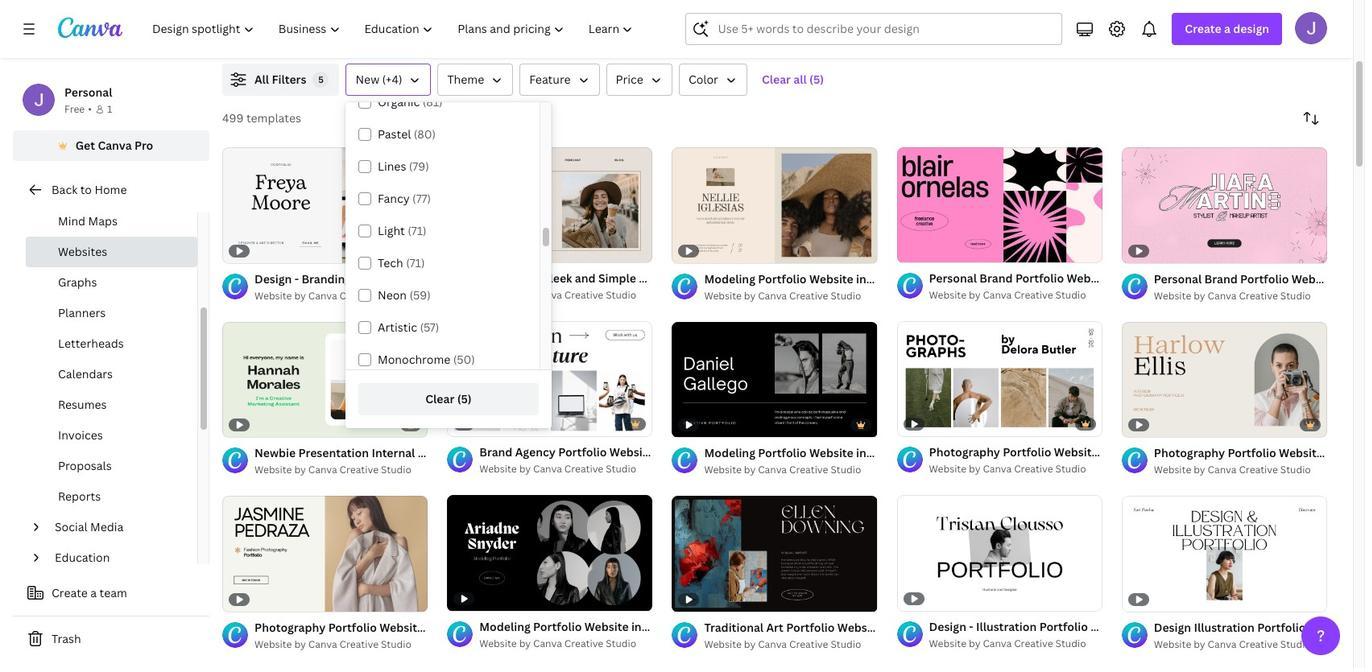Task type: locate. For each thing, give the bounding box(es) containing it.
0 vertical spatial (71)
[[408, 223, 427, 238]]

planners
[[58, 305, 106, 321]]

0 vertical spatial (5)
[[809, 72, 824, 87]]

light beige sleek and simple blogger personal website website by canva creative studio
[[479, 271, 778, 302]]

clear (5) button
[[358, 383, 539, 416]]

sleek
[[543, 271, 572, 286]]

light left beige
[[479, 271, 507, 286]]

create inside dropdown button
[[1185, 21, 1221, 36]]

new (+4) button
[[346, 64, 431, 96]]

(71) right tech at the left of page
[[406, 255, 425, 271]]

proposals
[[58, 458, 112, 474]]

website templates image
[[984, 0, 1327, 44], [984, 0, 1327, 44]]

1 horizontal spatial light
[[479, 271, 507, 286]]

None search field
[[686, 13, 1063, 45]]

0 vertical spatial create
[[1185, 21, 1221, 36]]

0 vertical spatial a
[[1224, 21, 1230, 36]]

by inside light beige sleek and simple blogger personal website website by canva creative studio
[[519, 288, 531, 302]]

invoices
[[58, 428, 103, 443]]

a left team
[[90, 585, 97, 601]]

clear all (5) button
[[754, 64, 832, 96]]

to
[[80, 182, 92, 197]]

canva
[[98, 138, 132, 153], [533, 288, 562, 302], [983, 288, 1012, 302], [308, 289, 337, 302], [758, 289, 787, 302], [1208, 289, 1237, 302], [533, 463, 562, 476], [983, 463, 1012, 476], [308, 463, 337, 477], [758, 463, 787, 477], [1208, 463, 1237, 477], [533, 637, 562, 651], [983, 637, 1012, 651], [308, 637, 337, 651], [758, 638, 787, 651], [1208, 638, 1237, 651]]

1 vertical spatial personal
[[684, 271, 731, 286]]

1 vertical spatial a
[[90, 585, 97, 601]]

monochrome (50)
[[378, 352, 475, 367]]

mind maps link
[[26, 206, 197, 237]]

canva inside light beige sleek and simple blogger personal website website by canva creative studio
[[533, 288, 562, 302]]

all
[[254, 72, 269, 87]]

studio inside light beige sleek and simple blogger personal website website by canva creative studio
[[606, 288, 636, 302]]

0 horizontal spatial a
[[90, 585, 97, 601]]

personal right blogger
[[684, 271, 731, 286]]

neon
[[378, 287, 407, 303]]

artistic (57)
[[378, 320, 439, 335]]

clear inside button
[[762, 72, 791, 87]]

tech
[[378, 255, 403, 271]]

new (+4)
[[355, 72, 402, 87]]

letterheads
[[58, 336, 124, 351]]

new
[[355, 72, 379, 87]]

a inside create a team button
[[90, 585, 97, 601]]

1 horizontal spatial personal
[[684, 271, 731, 286]]

theme
[[447, 72, 484, 87]]

1 horizontal spatial clear
[[762, 72, 791, 87]]

1 vertical spatial create
[[52, 585, 88, 601]]

(50)
[[453, 352, 475, 367]]

personal brand portfolio website in fuchsia black cream anti-design style image
[[897, 147, 1102, 263]]

a left 'design'
[[1224, 21, 1230, 36]]

1 horizontal spatial a
[[1224, 21, 1230, 36]]

0 horizontal spatial (5)
[[457, 391, 472, 407]]

trash
[[52, 631, 81, 647]]

499 templates
[[222, 110, 301, 126]]

(5) down (50)
[[457, 391, 472, 407]]

(71) down (77)
[[408, 223, 427, 238]]

0 horizontal spatial personal
[[64, 85, 112, 100]]

0 vertical spatial personal
[[64, 85, 112, 100]]

personal
[[64, 85, 112, 100], [684, 271, 731, 286]]

1 vertical spatial (5)
[[457, 391, 472, 407]]

create for create a design
[[1185, 21, 1221, 36]]

feature
[[529, 72, 571, 87]]

website by canva creative studio link
[[479, 287, 653, 304], [929, 287, 1102, 304], [254, 288, 428, 304], [704, 288, 877, 304], [1154, 288, 1327, 304], [479, 462, 653, 478], [929, 462, 1102, 478], [254, 462, 428, 478], [704, 462, 877, 478], [1154, 462, 1327, 478], [479, 636, 653, 652], [929, 636, 1102, 652], [254, 637, 428, 653], [704, 637, 877, 653], [1154, 637, 1327, 653]]

education
[[55, 550, 110, 565]]

0 horizontal spatial light
[[378, 223, 405, 238]]

website
[[734, 271, 778, 286], [479, 288, 517, 302], [929, 288, 966, 302], [254, 289, 292, 302], [704, 289, 742, 302], [1154, 289, 1191, 302], [479, 463, 517, 476], [929, 463, 966, 476], [254, 463, 292, 477], [704, 463, 742, 477], [1154, 463, 1191, 477], [479, 637, 517, 651], [929, 637, 966, 651], [254, 637, 292, 651], [704, 638, 742, 651], [1154, 638, 1191, 651]]

create down education
[[52, 585, 88, 601]]

trash link
[[13, 623, 209, 656]]

create left 'design'
[[1185, 21, 1221, 36]]

499
[[222, 110, 244, 126]]

1 vertical spatial clear
[[425, 391, 454, 407]]

1 horizontal spatial (5)
[[809, 72, 824, 87]]

neon (59)
[[378, 287, 431, 303]]

planners link
[[26, 298, 197, 329]]

studio
[[606, 288, 636, 302], [1055, 288, 1086, 302], [381, 289, 411, 302], [831, 289, 861, 302], [1280, 289, 1311, 302], [606, 463, 636, 476], [1055, 463, 1086, 476], [381, 463, 411, 477], [831, 463, 861, 477], [1280, 463, 1311, 477], [606, 637, 636, 651], [1055, 637, 1086, 651], [381, 637, 411, 651], [831, 638, 861, 651], [1280, 638, 1311, 651]]

organic
[[378, 94, 420, 110]]

1 vertical spatial (71)
[[406, 255, 425, 271]]

personal up •
[[64, 85, 112, 100]]

a inside "create a design" dropdown button
[[1224, 21, 1230, 36]]

canva inside button
[[98, 138, 132, 153]]

(59)
[[409, 287, 431, 303]]

(5) right all
[[809, 72, 824, 87]]

0 horizontal spatial clear
[[425, 391, 454, 407]]

lines (79)
[[378, 159, 429, 174]]

create
[[1185, 21, 1221, 36], [52, 585, 88, 601]]

0 vertical spatial light
[[378, 223, 405, 238]]

social media
[[55, 519, 123, 535]]

by
[[519, 288, 531, 302], [969, 288, 980, 302], [294, 289, 306, 302], [744, 289, 756, 302], [1194, 289, 1205, 302], [519, 463, 531, 476], [969, 463, 980, 476], [294, 463, 306, 477], [744, 463, 756, 477], [1194, 463, 1205, 477], [519, 637, 531, 651], [969, 637, 980, 651], [294, 637, 306, 651], [744, 638, 756, 651], [1194, 638, 1205, 651]]

5 filter options selected element
[[313, 72, 329, 88]]

light
[[378, 223, 405, 238], [479, 271, 507, 286]]

0 horizontal spatial create
[[52, 585, 88, 601]]

clear down monochrome (50)
[[425, 391, 454, 407]]

0 vertical spatial clear
[[762, 72, 791, 87]]

get canva pro
[[75, 138, 153, 153]]

light inside light beige sleek and simple blogger personal website website by canva creative studio
[[479, 271, 507, 286]]

creative
[[564, 288, 603, 302], [1014, 288, 1053, 302], [340, 289, 379, 302], [789, 289, 828, 302], [1239, 289, 1278, 302], [564, 463, 603, 476], [1014, 463, 1053, 476], [340, 463, 379, 477], [789, 463, 828, 477], [1239, 463, 1278, 477], [564, 637, 603, 651], [1014, 637, 1053, 651], [340, 637, 379, 651], [789, 638, 828, 651], [1239, 638, 1278, 651]]

light up tech at the left of page
[[378, 223, 405, 238]]

create a design button
[[1172, 13, 1282, 45]]

Search search field
[[718, 14, 1052, 44]]

1 vertical spatial light
[[479, 271, 507, 286]]

clear left all
[[762, 72, 791, 87]]

(57)
[[420, 320, 439, 335]]

clear
[[762, 72, 791, 87], [425, 391, 454, 407]]

1 horizontal spatial create
[[1185, 21, 1221, 36]]

jacob simon image
[[1295, 12, 1327, 44]]

lines
[[378, 159, 406, 174]]

design
[[1233, 21, 1269, 36]]

resumes
[[58, 397, 107, 412]]

clear inside button
[[425, 391, 454, 407]]

create inside button
[[52, 585, 88, 601]]

(71) for tech (71)
[[406, 255, 425, 271]]



Task type: vqa. For each thing, say whether or not it's contained in the screenshot.
bottommost or
no



Task type: describe. For each thing, give the bounding box(es) containing it.
free •
[[64, 102, 92, 116]]

clear for clear (5)
[[425, 391, 454, 407]]

graphs link
[[26, 267, 197, 298]]

fancy (77)
[[378, 191, 431, 206]]

calendars link
[[26, 359, 197, 390]]

color button
[[679, 64, 747, 96]]

get
[[75, 138, 95, 153]]

invoices link
[[26, 420, 197, 451]]

pastel
[[378, 126, 411, 142]]

(81)
[[423, 94, 443, 110]]

create a design
[[1185, 21, 1269, 36]]

light (71)
[[378, 223, 427, 238]]

back to home
[[52, 182, 127, 197]]

and
[[575, 271, 596, 286]]

top level navigation element
[[142, 13, 647, 45]]

fancy
[[378, 191, 410, 206]]

free
[[64, 102, 85, 116]]

•
[[88, 102, 92, 116]]

1
[[107, 102, 112, 116]]

(80)
[[414, 126, 436, 142]]

(77)
[[412, 191, 431, 206]]

education link
[[48, 543, 188, 573]]

feature button
[[520, 64, 600, 96]]

(79)
[[409, 159, 429, 174]]

back to home link
[[13, 174, 209, 206]]

home
[[95, 182, 127, 197]]

mind
[[58, 213, 85, 229]]

theme button
[[438, 64, 513, 96]]

(5) inside clear all (5) button
[[809, 72, 824, 87]]

letterheads link
[[26, 329, 197, 359]]

reports
[[58, 489, 101, 504]]

(5) inside clear (5) button
[[457, 391, 472, 407]]

monochrome
[[378, 352, 450, 367]]

back
[[52, 182, 77, 197]]

maps
[[88, 213, 118, 229]]

pastel (80)
[[378, 126, 436, 142]]

(+4)
[[382, 72, 402, 87]]

price button
[[606, 64, 672, 96]]

price
[[616, 72, 643, 87]]

resumes link
[[26, 390, 197, 420]]

calendars
[[58, 366, 113, 382]]

team
[[99, 585, 127, 601]]

light beige sleek and simple blogger personal website image
[[447, 147, 653, 263]]

artistic
[[378, 320, 417, 335]]

pro
[[134, 138, 153, 153]]

a for team
[[90, 585, 97, 601]]

personal inside light beige sleek and simple blogger personal website website by canva creative studio
[[684, 271, 731, 286]]

templates
[[246, 110, 301, 126]]

clear for clear all (5)
[[762, 72, 791, 87]]

a for design
[[1224, 21, 1230, 36]]

light for light beige sleek and simple blogger personal website website by canva creative studio
[[479, 271, 507, 286]]

websites
[[58, 244, 107, 259]]

social
[[55, 519, 87, 535]]

creative inside light beige sleek and simple blogger personal website website by canva creative studio
[[564, 288, 603, 302]]

clear (5)
[[425, 391, 472, 407]]

media
[[90, 519, 123, 535]]

all
[[793, 72, 807, 87]]

all filters
[[254, 72, 306, 87]]

(71) for light (71)
[[408, 223, 427, 238]]

blogger
[[639, 271, 681, 286]]

color
[[688, 72, 718, 87]]

get canva pro button
[[13, 130, 209, 161]]

graphs
[[58, 275, 97, 290]]

tech (71)
[[378, 255, 425, 271]]

organic (81)
[[378, 94, 443, 110]]

Sort by button
[[1295, 102, 1327, 134]]

create a team
[[52, 585, 127, 601]]

proposals link
[[26, 451, 197, 482]]

filters
[[272, 72, 306, 87]]

social media link
[[48, 512, 188, 543]]

light beige sleek and simple blogger personal website link
[[479, 270, 778, 287]]

5
[[318, 73, 324, 85]]

light for light (71)
[[378, 223, 405, 238]]

mind maps
[[58, 213, 118, 229]]

clear all (5)
[[762, 72, 824, 87]]

create for create a team
[[52, 585, 88, 601]]

reports link
[[26, 482, 197, 512]]

create a team button
[[13, 577, 209, 610]]

simple
[[598, 271, 636, 286]]



